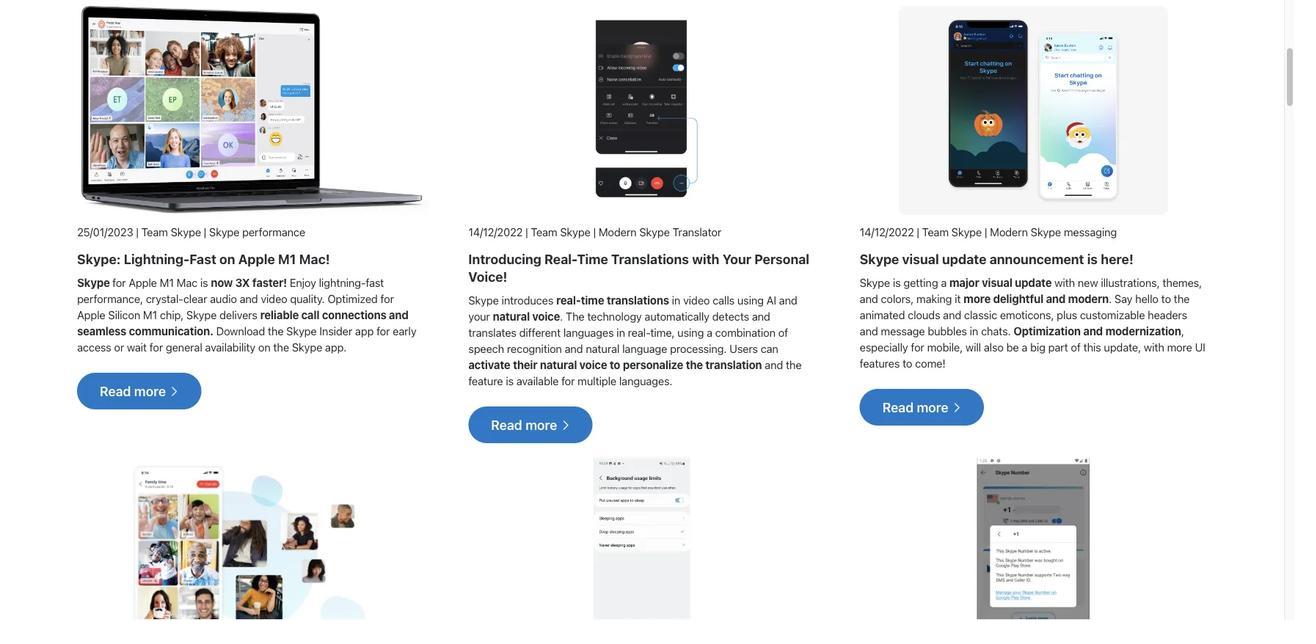 Task type: locate. For each thing, give the bounding box(es) containing it.
video
[[261, 292, 287, 305], [683, 293, 710, 306]]

in
[[672, 293, 680, 306], [970, 324, 978, 337], [616, 326, 625, 339]]

, especially for mobile, will also be a big part of this update, with more ui features to come!
[[860, 324, 1205, 369]]

0 vertical spatial .
[[1109, 292, 1112, 305]]

0 vertical spatial apple
[[238, 251, 275, 267]]

read more  down the wait
[[100, 383, 179, 399]]

0 horizontal spatial modern
[[599, 225, 637, 238]]

1 horizontal spatial .
[[1109, 292, 1112, 305]]

1 horizontal spatial in
[[672, 293, 680, 306]]

2 horizontal spatial to
[[1161, 292, 1171, 305]]

modern
[[599, 225, 637, 238], [990, 225, 1028, 238]]

is
[[1087, 251, 1098, 267], [200, 276, 208, 289], [893, 276, 901, 289], [506, 374, 514, 387]]

and inside enjoy lightning-fast performance, crystal-clear audio and video quality. optimized for apple silicon m1 chip, skype delivers
[[240, 292, 258, 305]]

2 vertical spatial natural
[[540, 358, 577, 371]]

and
[[240, 292, 258, 305], [860, 292, 878, 305], [1046, 292, 1066, 305], [779, 293, 797, 306], [389, 308, 408, 321], [943, 308, 961, 321], [752, 310, 770, 322], [860, 324, 878, 337], [1083, 324, 1103, 337], [565, 342, 583, 355], [765, 358, 783, 371]]

. for the
[[560, 310, 563, 322]]

languages
[[563, 326, 614, 339]]

read
[[100, 383, 131, 399], [882, 399, 914, 415], [491, 417, 522, 433]]

1 vertical spatial of
[[1071, 340, 1081, 353]]

a up processing.
[[707, 326, 712, 339]]

1 horizontal spatial m1
[[160, 276, 174, 289]]

3 team from the left
[[922, 225, 949, 238]]

and down ai
[[752, 310, 770, 322]]

0 vertical spatial of
[[778, 326, 788, 339]]

14/12/2022 up getting
[[860, 225, 914, 238]]

skype inside enjoy lightning-fast performance, crystal-clear audio and video quality. optimized for apple silicon m1 chip, skype delivers
[[186, 308, 217, 321]]

of left this at the bottom of the page
[[1071, 340, 1081, 353]]

read down features
[[882, 399, 914, 415]]

and inside reliable call connections and seamless communication.
[[389, 308, 408, 321]]

early
[[393, 324, 416, 337]]

0 horizontal spatial in
[[616, 326, 625, 339]]

voice up multiple
[[579, 358, 607, 371]]

0 horizontal spatial a
[[707, 326, 712, 339]]

|
[[136, 225, 138, 238], [204, 225, 206, 238], [525, 225, 528, 238], [593, 225, 596, 238], [917, 225, 919, 238], [985, 225, 987, 238]]

and down can
[[765, 358, 783, 371]]

team up getting
[[922, 225, 949, 238]]

real- up the
[[556, 293, 581, 306]]

0 horizontal spatial 
[[169, 386, 179, 396]]

read down the or
[[100, 383, 131, 399]]

2 horizontal spatial read
[[882, 399, 914, 415]]

| up introducing
[[525, 225, 528, 238]]

combination
[[715, 326, 775, 339]]

a right be
[[1022, 340, 1027, 353]]

2 horizontal spatial apple
[[238, 251, 275, 267]]

their
[[513, 358, 537, 371]]

apple up faster!
[[238, 251, 275, 267]]

and up early
[[389, 308, 408, 321]]

5 | from the left
[[917, 225, 919, 238]]

video up automatically
[[683, 293, 710, 306]]

insider
[[319, 324, 352, 337]]

more down ,
[[1167, 340, 1192, 353]]

communication.
[[129, 324, 213, 337]]

| up time
[[593, 225, 596, 238]]

more down the wait
[[134, 383, 166, 399]]

translates
[[468, 326, 516, 339]]

voice inside the . the technology automatically detects and translates different languages in real-time, using a combination of speech recognition and natural language processing. users can activate their natural voice to personalize the translation
[[579, 358, 607, 371]]

1 horizontal spatial read more 
[[491, 417, 570, 433]]

video down faster!
[[261, 292, 287, 305]]

1 14/12/2022 from the left
[[468, 225, 523, 238]]

0 vertical spatial natural
[[493, 310, 530, 322]]

modern for announcement
[[990, 225, 1028, 238]]

1 vertical spatial with
[[1055, 276, 1075, 289]]

0 vertical spatial a
[[941, 276, 947, 289]]

visual down skype visual update announcement is here! on the top of the page
[[982, 276, 1012, 289]]

0 horizontal spatial update
[[942, 251, 986, 267]]

1 team from the left
[[141, 225, 168, 238]]

in inside the . the technology automatically detects and translates different languages in real-time, using a combination of speech recognition and natural language processing. users can activate their natural voice to personalize the translation
[[616, 326, 625, 339]]

mac
[[177, 276, 197, 289]]

. left say
[[1109, 292, 1112, 305]]

0 horizontal spatial .
[[560, 310, 563, 322]]

1 horizontal spatial to
[[903, 357, 912, 369]]

2 horizontal spatial a
[[1022, 340, 1027, 353]]

| right 25/01/2023
[[136, 225, 138, 238]]

. inside . say hello to the animated clouds and classic emoticons, plus customizable headers and message bubbles in chats.
[[1109, 292, 1112, 305]]

time,
[[650, 326, 675, 339]]

modern
[[1068, 292, 1109, 305]]

1 vertical spatial m1
[[160, 276, 174, 289]]

0 horizontal spatial real-
[[556, 293, 581, 306]]

on down download at the left
[[258, 340, 270, 353]]

app.
[[325, 340, 346, 353]]

0 horizontal spatial m1
[[143, 308, 157, 321]]

lightning-
[[319, 276, 366, 289]]

visual up getting
[[902, 251, 939, 267]]

m1 left mac!
[[278, 251, 296, 267]]

1 vertical spatial using
[[677, 326, 704, 339]]

and up animated
[[860, 292, 878, 305]]

apple up seamless
[[77, 308, 105, 321]]

m1 left chip, on the left of page
[[143, 308, 157, 321]]

1 horizontal spatial visual
[[982, 276, 1012, 289]]

real- up "language"
[[628, 326, 650, 339]]

natural up available
[[540, 358, 577, 371]]

optimized
[[327, 292, 378, 305]]

team
[[141, 225, 168, 238], [531, 225, 557, 238], [922, 225, 949, 238]]

for left multiple
[[561, 374, 575, 387]]

1 vertical spatial on
[[258, 340, 270, 353]]

update up major
[[942, 251, 986, 267]]

14/12/2022 | team skype | modern skype messaging
[[860, 225, 1117, 238]]

0 horizontal spatial of
[[778, 326, 788, 339]]

2 horizontal spatial m1
[[278, 251, 296, 267]]

skype
[[171, 225, 201, 238], [209, 225, 239, 238], [560, 225, 590, 238], [639, 225, 670, 238], [951, 225, 982, 238], [1031, 225, 1061, 238], [860, 251, 899, 267], [77, 276, 110, 289], [860, 276, 890, 289], [468, 293, 499, 306], [186, 308, 217, 321], [286, 324, 317, 337], [292, 340, 322, 353]]

and right ai
[[779, 293, 797, 306]]

team for introducing real-time translations with your personal voice!
[[531, 225, 557, 238]]

read more  down available
[[491, 417, 570, 433]]

0 vertical spatial 
[[169, 386, 179, 396]]

​​skype:
[[77, 251, 121, 267]]

on
[[219, 251, 235, 267], [258, 340, 270, 353]]

with left new
[[1055, 276, 1075, 289]]

speech
[[468, 342, 504, 355]]

2 | from the left
[[204, 225, 206, 238]]

the inside and the feature is available for multiple languages.
[[786, 358, 802, 371]]

apple inside enjoy lightning-fast performance, crystal-clear audio and video quality. optimized for apple silicon m1 chip, skype delivers
[[77, 308, 105, 321]]

1 horizontal spatial natural
[[540, 358, 577, 371]]

can
[[761, 342, 778, 355]]

with down the translator
[[692, 251, 719, 267]]

0 horizontal spatial to
[[610, 358, 620, 371]]

1 horizontal spatial 
[[560, 420, 570, 430]]

update up more delightful and modern
[[1015, 276, 1052, 289]]

read for ​​skype: lightning-fast on apple m1 mac!
[[100, 383, 131, 399]]

skype visual update announcement is here!
[[860, 251, 1133, 267]]

more for introducing real-time translations with your personal voice!
[[525, 417, 557, 433]]

2 team from the left
[[531, 225, 557, 238]]

2 vertical spatial with
[[1144, 340, 1164, 353]]

. inside the . the technology automatically detects and translates different languages in real-time, using a combination of speech recognition and natural language processing. users can activate their natural voice to personalize the translation
[[560, 310, 563, 322]]

1 vertical spatial 
[[952, 402, 961, 412]]

1 horizontal spatial real-
[[628, 326, 650, 339]]

mac!
[[299, 251, 330, 267]]

0 horizontal spatial team
[[141, 225, 168, 238]]

| up getting
[[917, 225, 919, 238]]

more
[[964, 292, 991, 305], [1167, 340, 1192, 353], [134, 383, 166, 399], [917, 399, 948, 415], [525, 417, 557, 433]]

1 horizontal spatial 14/12/2022
[[860, 225, 914, 238]]

1 horizontal spatial with
[[1055, 276, 1075, 289]]

update
[[942, 251, 986, 267], [1015, 276, 1052, 289]]

. the technology automatically detects and translates different languages in real-time, using a combination of speech recognition and natural language processing. users can activate their natural voice to personalize the translation
[[468, 310, 788, 371]]

in down technology
[[616, 326, 625, 339]]

1 modern from the left
[[599, 225, 637, 238]]

enjoy lightning-fast performance, crystal-clear audio and video quality. optimized for apple silicon m1 chip, skype delivers
[[77, 276, 394, 321]]

read down feature on the left of page
[[491, 417, 522, 433]]

for right app
[[376, 324, 390, 337]]

2 vertical spatial 
[[560, 420, 570, 430]]

m1 up "crystal-"
[[160, 276, 174, 289]]

2 horizontal spatial in
[[970, 324, 978, 337]]

personalize
[[623, 358, 683, 371]]

optimization
[[1014, 324, 1081, 337]]

14/12/2022 up introducing
[[468, 225, 523, 238]]

2 horizontal spatial with
[[1144, 340, 1164, 353]]

1 horizontal spatial a
[[941, 276, 947, 289]]

headers
[[1148, 308, 1187, 321]]

0 vertical spatial real-
[[556, 293, 581, 306]]

for down fast
[[380, 292, 394, 305]]

using inside the . the technology automatically detects and translates different languages in real-time, using a combination of speech recognition and natural language processing. users can activate their natural voice to personalize the translation
[[677, 326, 704, 339]]

in up will
[[970, 324, 978, 337]]

1 horizontal spatial of
[[1071, 340, 1081, 353]]

translator
[[672, 225, 721, 238]]

customizable
[[1080, 308, 1145, 321]]

using left ai
[[737, 293, 764, 306]]

this
[[1083, 340, 1101, 353]]

. left the
[[560, 310, 563, 322]]

1 vertical spatial .
[[560, 310, 563, 322]]

1 horizontal spatial voice
[[579, 358, 607, 371]]

translation
[[705, 358, 762, 371]]

0 vertical spatial visual
[[902, 251, 939, 267]]

0 horizontal spatial read more 
[[100, 383, 179, 399]]

general
[[166, 340, 202, 353]]

modern up skype visual update announcement is here! on the top of the page
[[990, 225, 1028, 238]]

a inside the . the technology automatically detects and translates different languages in real-time, using a combination of speech recognition and natural language processing. users can activate their natural voice to personalize the translation
[[707, 326, 712, 339]]

to left come!
[[903, 357, 912, 369]]

3x
[[235, 276, 250, 289]]

0 horizontal spatial using
[[677, 326, 704, 339]]

on up now
[[219, 251, 235, 267]]

| up ​​skype: lightning-fast on apple m1 mac!
[[204, 225, 206, 238]]

2 horizontal spatial team
[[922, 225, 949, 238]]

enjoy
[[290, 276, 316, 289]]

with down modernization
[[1144, 340, 1164, 353]]

and up bubbles
[[943, 308, 961, 321]]

team up the lightning-
[[141, 225, 168, 238]]

1 horizontal spatial apple
[[129, 276, 157, 289]]

is inside and the feature is available for multiple languages.
[[506, 374, 514, 387]]

real-
[[556, 293, 581, 306], [628, 326, 650, 339]]

0 vertical spatial using
[[737, 293, 764, 306]]

introducing
[[468, 251, 541, 267]]

 for time
[[560, 420, 570, 430]]

natural down languages
[[586, 342, 619, 355]]

languages.
[[619, 374, 672, 387]]

1 horizontal spatial video
[[683, 293, 710, 306]]

natural down the introduces
[[493, 310, 530, 322]]

1 horizontal spatial team
[[531, 225, 557, 238]]

especially
[[860, 340, 908, 353]]

m1 inside enjoy lightning-fast performance, crystal-clear audio and video quality. optimized for apple silicon m1 chip, skype delivers
[[143, 308, 157, 321]]

clouds
[[908, 308, 940, 321]]

connections
[[322, 308, 386, 321]]

to up headers
[[1161, 292, 1171, 305]]

in up automatically
[[672, 293, 680, 306]]

25/01/2023 | team skype | skype performance
[[77, 225, 305, 238]]

25/01/2023
[[77, 225, 133, 238]]

more delightful and modern
[[964, 292, 1109, 305]]

1 horizontal spatial read
[[491, 417, 522, 433]]

0 vertical spatial with
[[692, 251, 719, 267]]

.
[[1109, 292, 1112, 305], [560, 310, 563, 322]]

read more 
[[100, 383, 179, 399], [882, 399, 961, 415], [491, 417, 570, 433]]

1 vertical spatial update
[[1015, 276, 1052, 289]]

| up skype visual update announcement is here! on the top of the page
[[985, 225, 987, 238]]

apple up "crystal-"
[[129, 276, 157, 289]]

1 vertical spatial apple
[[129, 276, 157, 289]]

0 horizontal spatial 14/12/2022
[[468, 225, 523, 238]]

1 horizontal spatial on
[[258, 340, 270, 353]]

calls
[[713, 293, 735, 306]]

the
[[1174, 292, 1190, 305], [268, 324, 284, 337], [273, 340, 289, 353], [686, 358, 703, 371], [786, 358, 802, 371]]

using up processing.
[[677, 326, 704, 339]]

0 horizontal spatial on
[[219, 251, 235, 267]]

for up "performance,"
[[112, 276, 126, 289]]

2 modern from the left
[[990, 225, 1028, 238]]

and down 3x
[[240, 292, 258, 305]]

bubbles
[[928, 324, 967, 337]]

for up come!
[[911, 340, 924, 353]]

skype has updated its visuals with new illustrations featuring signature clouds and classic emoticons, as well as more colorful themes with colored headers and message bubbles for a personalized touch. these changes were made for a more modern and delightful user experience. image
[[899, 6, 1168, 215]]

more down come!
[[917, 399, 948, 415]]

1 | from the left
[[136, 225, 138, 238]]

in inside in video calls using ai and your
[[672, 293, 680, 306]]

1 vertical spatial a
[[707, 326, 712, 339]]

1 vertical spatial natural
[[586, 342, 619, 355]]

2 horizontal spatial 
[[952, 402, 961, 412]]

more inside , especially for mobile, will also be a big part of this update, with more ui features to come!
[[1167, 340, 1192, 353]]

1 horizontal spatial modern
[[990, 225, 1028, 238]]

2 vertical spatial a
[[1022, 340, 1027, 353]]

it
[[955, 292, 961, 305]]

0 horizontal spatial read
[[100, 383, 131, 399]]

a up making
[[941, 276, 947, 289]]

real-
[[544, 251, 577, 267]]

modern up time
[[599, 225, 637, 238]]

1 horizontal spatial using
[[737, 293, 764, 306]]

for
[[112, 276, 126, 289], [380, 292, 394, 305], [376, 324, 390, 337], [149, 340, 163, 353], [911, 340, 924, 353], [561, 374, 575, 387]]

the inside . say hello to the animated clouds and classic emoticons, plus customizable headers and message bubbles in chats.
[[1174, 292, 1190, 305]]

delightful
[[993, 292, 1043, 305]]

is down their in the bottom of the page
[[506, 374, 514, 387]]

read more  down come!
[[882, 399, 961, 415]]

2 vertical spatial m1
[[143, 308, 157, 321]]

3 | from the left
[[525, 225, 528, 238]]


[[169, 386, 179, 396], [952, 402, 961, 412], [560, 420, 570, 430]]

2 horizontal spatial read more 
[[882, 399, 961, 415]]

1 vertical spatial visual
[[982, 276, 1012, 289]]

0 vertical spatial on
[[219, 251, 235, 267]]

0 vertical spatial voice
[[532, 310, 560, 322]]

skype has been redesigned with fresh illustrations, improved performance and new features such as real-time translation, qr code sharing, and personalized news articles in today tab. image
[[124, 458, 378, 620]]

read more  for visual
[[882, 399, 961, 415]]

and inside with new illustrations, themes, and colors, making it
[[860, 292, 878, 305]]

more down available
[[525, 417, 557, 433]]

0 horizontal spatial video
[[261, 292, 287, 305]]

steps to fix missed skype notifications on android device, including adding skype to never sleeping apps in battery settings or allowed apps in security settings on huawei, xiaomi, and samsung devices. image
[[594, 458, 690, 620]]

activate
[[468, 358, 510, 371]]

1 vertical spatial real-
[[628, 326, 650, 339]]

to up multiple
[[610, 358, 620, 371]]

,
[[1181, 324, 1184, 337]]

wait
[[127, 340, 147, 353]]

announcement
[[990, 251, 1084, 267]]

2 vertical spatial apple
[[77, 308, 105, 321]]

1 vertical spatial voice
[[579, 358, 607, 371]]

0 horizontal spatial with
[[692, 251, 719, 267]]

your
[[722, 251, 751, 267]]

features
[[860, 357, 900, 369]]

for inside , especially for mobile, will also be a big part of this update, with more ui features to come!
[[911, 340, 924, 353]]

2 horizontal spatial natural
[[586, 342, 619, 355]]

more up the classic
[[964, 292, 991, 305]]

is right mac at top
[[200, 276, 208, 289]]

team up real-
[[531, 225, 557, 238]]

read for skype visual update announcement is here!
[[882, 399, 914, 415]]

0 horizontal spatial apple
[[77, 308, 105, 321]]

2 14/12/2022 from the left
[[860, 225, 914, 238]]

delivers
[[219, 308, 257, 321]]

voice up different on the left
[[532, 310, 560, 322]]

skype for apple m1 mac is now 3x faster!
[[77, 276, 287, 289]]

new
[[1078, 276, 1098, 289]]

translations
[[607, 293, 669, 306]]

of up can
[[778, 326, 788, 339]]

colors,
[[881, 292, 914, 305]]



Task type: describe. For each thing, give the bounding box(es) containing it.
video inside enjoy lightning-fast performance, crystal-clear audio and video quality. optimized for apple silicon m1 chip, skype delivers
[[261, 292, 287, 305]]

 for fast
[[169, 386, 179, 396]]

mobile,
[[927, 340, 963, 353]]

faster!
[[252, 276, 287, 289]]

team for skype visual update announcement is here!
[[922, 225, 949, 238]]

is up new
[[1087, 251, 1098, 267]]

. say hello to the animated clouds and classic emoticons, plus customizable headers and message bubbles in chats.
[[860, 292, 1190, 337]]

personal
[[754, 251, 809, 267]]

and down languages
[[565, 342, 583, 355]]

with inside , especially for mobile, will also be a big part of this update, with more ui features to come!
[[1144, 340, 1164, 353]]

14/12/2022 for introducing
[[468, 225, 523, 238]]

users
[[729, 342, 758, 355]]

introduces
[[502, 293, 553, 306]]

to inside . say hello to the animated clouds and classic emoticons, plus customizable headers and message bubbles in chats.
[[1161, 292, 1171, 305]]

and inside and the feature is available for multiple languages.
[[765, 358, 783, 371]]

read more  for lightning-
[[100, 383, 179, 399]]

14/12/2022 | team skype | modern skype translator
[[468, 225, 721, 238]]

ui
[[1195, 340, 1205, 353]]

modern for translations
[[599, 225, 637, 238]]

processing.
[[670, 342, 727, 355]]

to inside the . the technology automatically detects and translates different languages in real-time, using a combination of speech recognition and natural language processing. users can activate their natural voice to personalize the translation
[[610, 358, 620, 371]]

for inside enjoy lightning-fast performance, crystal-clear audio and video quality. optimized for apple silicon m1 chip, skype delivers
[[380, 292, 394, 305]]

​​skype: lightning-fast on apple m1 mac!
[[77, 251, 330, 267]]

performance
[[242, 225, 305, 238]]

4 | from the left
[[593, 225, 596, 238]]

introducing real-time translations with your personal voice!
[[468, 251, 809, 284]]

making
[[916, 292, 952, 305]]

availability
[[205, 340, 255, 353]]

and down animated
[[860, 324, 878, 337]]

skype on apple m1 mac devices with improved performance and reliability image
[[77, 6, 430, 215]]

0 horizontal spatial voice
[[532, 310, 560, 322]]

modernization
[[1105, 324, 1181, 337]]

skype launches real-time video call translation using ai and natural voice. image
[[578, 6, 706, 215]]

reliable call connections and seamless communication.
[[77, 308, 408, 337]]

classic
[[964, 308, 997, 321]]

silicon
[[108, 308, 140, 321]]

here!
[[1101, 251, 1133, 267]]

0 vertical spatial update
[[942, 251, 986, 267]]

a inside , especially for mobile, will also be a big part of this update, with more ui features to come!
[[1022, 340, 1027, 353]]

14/12/2022 for skype
[[860, 225, 914, 238]]

natural voice
[[493, 310, 560, 322]]

read more  for real-
[[491, 417, 570, 433]]

with new illustrations, themes, and colors, making it
[[860, 276, 1202, 305]]

0 horizontal spatial natural
[[493, 310, 530, 322]]

big
[[1030, 340, 1045, 353]]

plus
[[1057, 308, 1077, 321]]

is up colors,
[[893, 276, 901, 289]]

performance,
[[77, 292, 143, 305]]

download
[[216, 324, 265, 337]]

reliable
[[260, 308, 299, 321]]

in inside . say hello to the animated clouds and classic emoticons, plus customizable headers and message bubbles in chats.
[[970, 324, 978, 337]]

0 vertical spatial m1
[[278, 251, 296, 267]]

with inside with new illustrations, themes, and colors, making it
[[1055, 276, 1075, 289]]

and inside in video calls using ai and your
[[779, 293, 797, 306]]

emoticons,
[[1000, 308, 1054, 321]]

getting
[[903, 276, 938, 289]]

hello
[[1135, 292, 1158, 305]]

app
[[355, 324, 374, 337]]

part
[[1048, 340, 1068, 353]]

detects
[[712, 310, 749, 322]]

different
[[519, 326, 561, 339]]

illustrations,
[[1101, 276, 1160, 289]]

lightning-
[[124, 251, 189, 267]]

and up plus
[[1046, 292, 1066, 305]]

quality.
[[290, 292, 325, 305]]

skype introduces real-time translations
[[468, 293, 669, 306]]

with inside the introducing real-time translations with your personal voice!
[[692, 251, 719, 267]]

read for introducing real-time translations with your personal voice!
[[491, 417, 522, 433]]

more for ​​skype: lightning-fast on apple m1 mac!
[[134, 383, 166, 399]]

the inside the . the technology automatically detects and translates different languages in real-time, using a combination of speech recognition and natural language processing. users can activate their natural voice to personalize the translation
[[686, 358, 703, 371]]

multiple
[[578, 374, 616, 387]]

for right the wait
[[149, 340, 163, 353]]

and up this at the bottom of the page
[[1083, 324, 1103, 337]]

update,
[[1104, 340, 1141, 353]]

translations
[[611, 251, 689, 267]]

6 | from the left
[[985, 225, 987, 238]]

video inside in video calls using ai and your
[[683, 293, 710, 306]]

themes,
[[1162, 276, 1202, 289]]

0 horizontal spatial visual
[[902, 251, 939, 267]]

real- inside the . the technology automatically detects and translates different languages in real-time, using a combination of speech recognition and natural language processing. users can activate their natural voice to personalize the translation
[[628, 326, 650, 339]]

time
[[581, 293, 604, 306]]

feature
[[468, 374, 503, 387]]

language
[[622, 342, 667, 355]]

or
[[114, 340, 124, 353]]

more for skype visual update announcement is here!
[[917, 399, 948, 415]]

automatically
[[645, 310, 709, 322]]

of inside , especially for mobile, will also be a big part of this update, with more ui features to come!
[[1071, 340, 1081, 353]]

fast
[[366, 276, 384, 289]]

come!
[[915, 357, 945, 369]]

voice!
[[468, 269, 507, 284]]

and the feature is available for multiple languages.
[[468, 358, 802, 387]]

of inside the . the technology automatically detects and translates different languages in real-time, using a combination of speech recognition and natural language processing. users can activate their natural voice to personalize the translation
[[778, 326, 788, 339]]

. for say
[[1109, 292, 1112, 305]]

your
[[468, 310, 490, 322]]

say
[[1115, 292, 1132, 305]]

now
[[211, 276, 233, 289]]

1 horizontal spatial update
[[1015, 276, 1052, 289]]

skype is getting a major visual update
[[860, 276, 1052, 289]]

the
[[566, 310, 584, 322]]

download the skype insider app for early access or wait for general availability on the skype app.
[[77, 324, 416, 353]]

for inside and the feature is available for multiple languages.
[[561, 374, 575, 387]]

messaging
[[1064, 225, 1117, 238]]

major
[[949, 276, 979, 289]]

fast
[[189, 251, 216, 267]]

 for update
[[952, 402, 961, 412]]

will
[[966, 340, 981, 353]]

audio
[[210, 292, 237, 305]]

access
[[77, 340, 111, 353]]

using inside in video calls using ai and your
[[737, 293, 764, 306]]

on inside 'download the skype insider app for early access or wait for general availability on the skype app.'
[[258, 340, 270, 353]]

crystal-
[[146, 292, 183, 305]]

​​pay for your subscriptions with google play! image
[[977, 458, 1090, 620]]

available
[[516, 374, 559, 387]]

to inside , especially for mobile, will also be a big part of this update, with more ui features to come!
[[903, 357, 912, 369]]

ai
[[766, 293, 776, 306]]

technology
[[587, 310, 642, 322]]



Task type: vqa. For each thing, say whether or not it's contained in the screenshot.
right Of
yes



